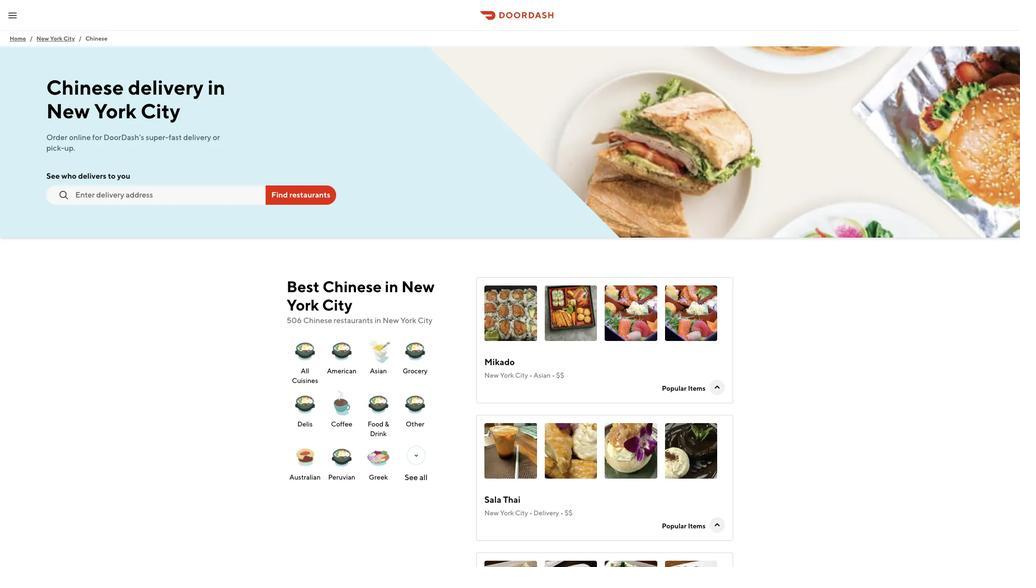 Task type: locate. For each thing, give the bounding box(es) containing it.
•
[[530, 372, 533, 379], [552, 372, 555, 379], [530, 509, 533, 517], [561, 509, 564, 517]]

thai iced tea image
[[485, 423, 537, 479]]

2 / from the left
[[79, 35, 82, 42]]

0 horizontal spatial in
[[208, 75, 225, 99]]

greek
[[369, 474, 388, 481]]

all
[[420, 473, 428, 482]]

york down the thai
[[500, 509, 514, 517]]

0 horizontal spatial asian
[[370, 367, 387, 375]]

/
[[30, 35, 33, 42], [79, 35, 82, 42]]

restaurants
[[290, 190, 331, 200], [334, 316, 374, 325]]

popular
[[662, 385, 687, 392], [662, 522, 687, 530]]

items
[[688, 385, 706, 392], [688, 522, 706, 530]]

1 vertical spatial in
[[385, 277, 399, 296]]

new inside chinese delivery in new york city
[[46, 99, 90, 123]]

restaurants up american 'link'
[[334, 316, 374, 325]]

0 vertical spatial in
[[208, 75, 225, 99]]

1 vertical spatial popular items
[[662, 522, 706, 530]]

0 vertical spatial popular
[[662, 385, 687, 392]]

1 vertical spatial see
[[405, 473, 418, 482]]

city
[[64, 35, 75, 42], [141, 99, 180, 123], [323, 296, 353, 314], [418, 316, 433, 325], [516, 372, 528, 379], [516, 509, 528, 517]]

1 items from the top
[[688, 385, 706, 392]]

city inside sala thai new york city • delivery • $$
[[516, 509, 528, 517]]

see inside see all dropdown button
[[405, 473, 418, 482]]

0 vertical spatial delivery
[[128, 75, 204, 99]]

2 horizontal spatial in
[[385, 277, 399, 296]]

popular for mikado
[[662, 385, 687, 392]]

see all region
[[287, 328, 468, 504]]

coffee
[[332, 421, 353, 428]]

asian
[[370, 367, 387, 375], [534, 372, 551, 379]]

for
[[92, 133, 102, 142]]

up.
[[64, 144, 75, 153]]

+lo mein image
[[485, 561, 537, 567]]

see left all
[[405, 473, 418, 482]]

$$ inside sala thai new york city • delivery • $$
[[565, 509, 573, 517]]

1 popular items from the top
[[662, 385, 706, 392]]

chinese
[[85, 35, 108, 42], [46, 75, 124, 99], [323, 277, 382, 296], [304, 316, 333, 325]]

cuisines
[[292, 377, 318, 385]]

1 vertical spatial $$
[[565, 509, 573, 517]]

see left who
[[46, 172, 60, 181]]

0 vertical spatial see
[[46, 172, 60, 181]]

home
[[10, 35, 26, 42]]

1 vertical spatial items
[[688, 522, 706, 530]]

0 vertical spatial popular items
[[662, 385, 706, 392]]

delivery inside chinese delivery in new york city
[[128, 75, 204, 99]]

0 vertical spatial restaurants
[[290, 190, 331, 200]]

other link
[[399, 386, 433, 439]]

york up doordash's in the left top of the page
[[94, 99, 137, 123]]

delivery
[[128, 75, 204, 99], [183, 133, 211, 142]]

australian link
[[289, 439, 322, 483]]

delivery
[[534, 509, 559, 517]]

0 vertical spatial items
[[688, 385, 706, 392]]

/ right new york city link
[[79, 35, 82, 42]]

/ right home
[[30, 35, 33, 42]]

home / new york city / chinese
[[10, 35, 108, 42]]

+fried rice image
[[605, 561, 657, 567]]

fast
[[169, 133, 182, 142]]

coffee link
[[325, 386, 359, 439]]

grocery link
[[399, 333, 433, 386]]

york up 506
[[287, 296, 319, 314]]

1 horizontal spatial in
[[375, 316, 382, 325]]

new
[[37, 35, 49, 42], [46, 99, 90, 123], [402, 277, 435, 296], [383, 316, 399, 325], [485, 372, 499, 379], [485, 509, 499, 517]]

in
[[208, 75, 225, 99], [385, 277, 399, 296], [375, 316, 382, 325]]

asian link
[[362, 333, 396, 386]]

2 items from the top
[[688, 522, 706, 530]]

see all
[[405, 473, 428, 482]]

peruvian link
[[325, 439, 359, 483]]

city inside mikado new york city • asian • $$
[[516, 372, 528, 379]]

1 vertical spatial restaurants
[[334, 316, 374, 325]]

australian
[[290, 474, 321, 481]]

2 popular from the top
[[662, 522, 687, 530]]

0 horizontal spatial /
[[30, 35, 33, 42]]

peruvian
[[329, 474, 356, 481]]

0 vertical spatial $$
[[557, 372, 565, 379]]

1 horizontal spatial /
[[79, 35, 82, 42]]

0 horizontal spatial restaurants
[[290, 190, 331, 200]]

2 popular items from the top
[[662, 522, 706, 530]]

$$
[[557, 372, 565, 379], [565, 509, 573, 517]]

to
[[108, 172, 116, 181]]

new inside mikado new york city • asian • $$
[[485, 372, 499, 379]]

food & drink link
[[362, 386, 396, 439]]

1 popular from the top
[[662, 385, 687, 392]]

york right home
[[50, 35, 62, 42]]

see
[[46, 172, 60, 181], [405, 473, 418, 482]]

order
[[46, 133, 68, 142]]

salmon teriyaki lunch bento box image
[[605, 286, 657, 341]]

delivers
[[78, 172, 106, 181]]

0 horizontal spatial see
[[46, 172, 60, 181]]

super-
[[146, 133, 169, 142]]

see for see who delivers to you
[[46, 172, 60, 181]]

in inside chinese delivery in new york city
[[208, 75, 225, 99]]

1 horizontal spatial asian
[[534, 372, 551, 379]]

see who delivers to you
[[46, 172, 130, 181]]

find restaurants
[[272, 190, 331, 200]]

york
[[50, 35, 62, 42], [94, 99, 137, 123], [287, 296, 319, 314], [401, 316, 417, 325], [500, 372, 514, 379], [500, 509, 514, 517]]

see for see all
[[405, 473, 418, 482]]

chinese inside chinese delivery in new york city
[[46, 75, 124, 99]]

mikado any rolls (3) image
[[485, 286, 537, 341]]

restaurants right find on the left
[[290, 190, 331, 200]]

chicken teriyaki lunch bento box image
[[545, 286, 597, 341]]

1 vertical spatial delivery
[[183, 133, 211, 142]]

york up the grocery link
[[401, 316, 417, 325]]

1 horizontal spatial see
[[405, 473, 418, 482]]

popular items
[[662, 385, 706, 392], [662, 522, 706, 530]]

york down mikado
[[500, 372, 514, 379]]

delivery inside order online for doordash's super-fast delivery or pick-up.
[[183, 133, 211, 142]]

york inside sala thai new york city • delivery • $$
[[500, 509, 514, 517]]

order online for doordash's super-fast delivery or pick-up.
[[46, 133, 220, 153]]

who
[[61, 172, 77, 181]]

1 horizontal spatial restaurants
[[334, 316, 374, 325]]

thai
[[503, 495, 521, 505]]

you
[[117, 172, 130, 181]]

1 vertical spatial popular
[[662, 522, 687, 530]]

york inside chinese delivery in new york city
[[94, 99, 137, 123]]



Task type: describe. For each thing, give the bounding box(es) containing it.
other
[[406, 421, 425, 428]]

thai medley compote ice cream image
[[605, 423, 657, 479]]

sala
[[485, 495, 502, 505]]

new inside sala thai new york city • delivery • $$
[[485, 509, 499, 517]]

food & drink
[[368, 421, 390, 438]]

$$ inside mikado new york city • asian • $$
[[557, 372, 565, 379]]

best
[[287, 277, 320, 296]]

food
[[368, 421, 384, 428]]

2 vertical spatial in
[[375, 316, 382, 325]]

american
[[327, 367, 357, 375]]

grocery
[[403, 367, 428, 375]]

see all button
[[397, 439, 436, 483]]

open menu image
[[7, 9, 18, 21]]

find
[[272, 190, 288, 200]]

restaurants inside best chinese in new york city 506 chinese restaurants in new york city
[[334, 316, 374, 325]]

new york city link
[[37, 31, 75, 46]]

asian inside asian link
[[370, 367, 387, 375]]

delis
[[298, 421, 313, 428]]

drink
[[371, 430, 387, 438]]

popular for sala thai
[[662, 522, 687, 530]]

delis link
[[289, 386, 322, 439]]

fried banana image
[[545, 423, 597, 479]]

mikado new york city • asian • $$
[[485, 357, 565, 379]]

vegetable tempura lunch bento box image
[[665, 286, 718, 341]]

all cuisines link
[[289, 333, 322, 386]]

city inside chinese delivery in new york city
[[141, 99, 180, 123]]

chocolate thai tea lava cake image
[[665, 423, 718, 479]]

See who delivers to you text field
[[75, 190, 258, 201]]

doordash's
[[104, 133, 144, 142]]

mikado
[[485, 357, 515, 367]]

506
[[287, 316, 302, 325]]

pick-
[[46, 144, 64, 153]]

items for mikado
[[688, 385, 706, 392]]

in for chinese
[[385, 277, 399, 296]]

popular items for mikado
[[662, 385, 706, 392]]

online
[[69, 133, 91, 142]]

restaurants inside 'button'
[[290, 190, 331, 200]]

find restaurants button
[[266, 186, 336, 205]]

all
[[301, 367, 310, 375]]

greek link
[[362, 439, 396, 483]]

or
[[213, 133, 220, 142]]

all cuisines
[[292, 367, 318, 385]]

hero image image
[[429, 46, 1021, 238]]

popular items for sala thai
[[662, 522, 706, 530]]

items for sala thai
[[688, 522, 706, 530]]

home link
[[10, 31, 26, 46]]

york inside mikado new york city • asian • $$
[[500, 372, 514, 379]]

asian inside mikado new york city • asian • $$
[[534, 372, 551, 379]]

best chinese in new york city 506 chinese restaurants in new york city
[[287, 277, 435, 325]]

chinese delivery in new york city
[[46, 75, 225, 123]]

american link
[[325, 333, 359, 386]]

in for delivery
[[208, 75, 225, 99]]

1 / from the left
[[30, 35, 33, 42]]

sala thai new york city • delivery • $$
[[485, 495, 573, 517]]

&
[[385, 421, 390, 428]]



Task type: vqa. For each thing, say whether or not it's contained in the screenshot.
Add button for Soft Serve Ice Cream
no



